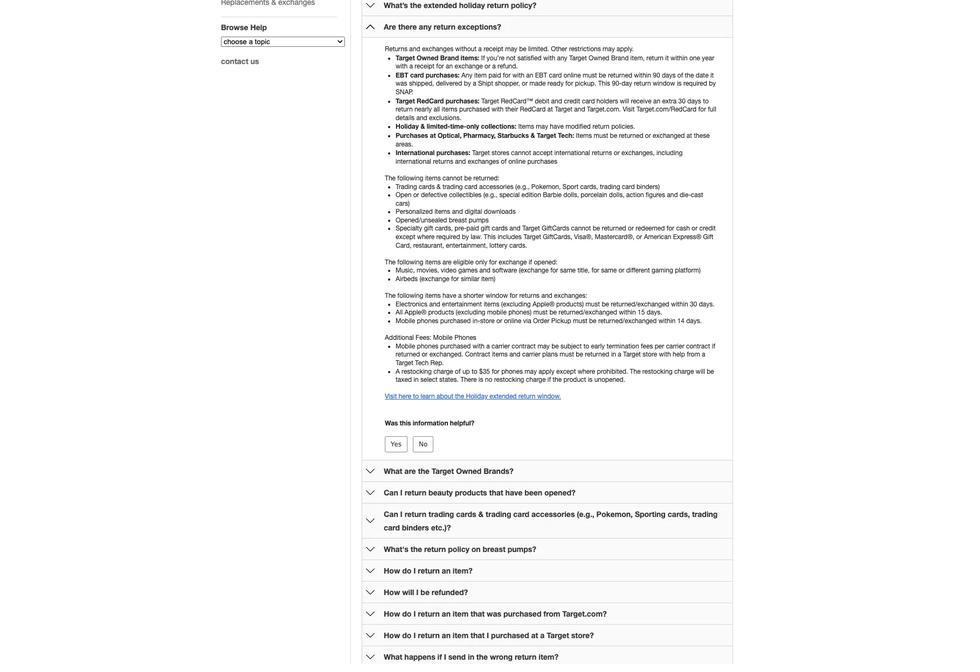 Task type: describe. For each thing, give the bounding box(es) containing it.
it inside if you're not satisfied with any target owned brand item, return it within one year with a receipt for an exchange or a refund.
[[665, 54, 669, 62]]

how for how will i be refunded?
[[384, 588, 400, 598]]

cards.
[[509, 242, 527, 249]]

personalized
[[396, 208, 433, 216]]

card up collectibles
[[465, 183, 477, 191]]

date
[[696, 72, 709, 79]]

1 vertical spatial are
[[405, 467, 416, 476]]

return right wrong at the right bottom of page
[[515, 653, 537, 662]]

& inside the following items cannot be returned: trading cards & trading card accessories (e.g., pokemon, sport cards, trading card binders) open or defective collectibles (e.g., special edition barbie dolls, porcelain dolls, action figures and die-cast cars) personalized items and digital downloads opened/unsealed breast pumps specialty gift cards, pre-paid gift cards and target giftcards cannot be returned or redeemed for cash or credit except where required by law. this includes target giftcards, visa®, mastercard®, or american express® gift card, restaurant, entertainment, lottery cards.
[[437, 183, 441, 191]]

0 horizontal spatial extended
[[424, 1, 457, 10]]

are inside the following items are eligible only for exchange if opened: music, movies, video games and software (exchange for same title, for same or different gaming platform) airbeds (exchange for similar item)
[[443, 259, 452, 266]]

and inside the following items are eligible only for exchange if opened: music, movies, video games and software (exchange for same title, for same or different gaming platform) airbeds (exchange for similar item)
[[480, 267, 491, 275]]

card up action
[[622, 183, 635, 191]]

90
[[653, 72, 660, 79]]

2 horizontal spatial restocking
[[643, 368, 673, 376]]

circle arrow e image for what happens if i send in the wrong return item?
[[366, 653, 375, 662]]

do for how do i return an item that i purchased at a target store?
[[402, 632, 412, 641]]

this inside any item paid for with an ebt card online must be returned within 90 days of the date it was shipped, delivered by a shipt shopper, or made ready for pickup. this 90-day return window is required by snap.
[[598, 80, 610, 88]]

was this information helpful?
[[385, 420, 475, 428]]

for right ready
[[566, 80, 573, 88]]

visit here to learn about the holiday extended return window.
[[385, 393, 561, 401]]

0 horizontal spatial holiday
[[396, 123, 419, 131]]

will inside the target redcard™ debit and credit card holders will receive an extra 30 days to return nearly all items purchased with their redcard at target and target.com. visit target.com/redcard for full details and exclusions.
[[620, 97, 629, 105]]

other
[[551, 45, 567, 53]]

brands?
[[484, 467, 514, 476]]

and left the digital
[[452, 208, 463, 216]]

opened?
[[545, 489, 576, 498]]

any inside if you're not satisfied with any target owned brand item, return it within one year with a receipt for an exchange or a refund.
[[557, 54, 568, 62]]

target inside if you're not satisfied with any target owned brand item, return it within one year with a receipt for an exchange or a refund.
[[569, 54, 587, 62]]

exchanges,
[[622, 149, 655, 157]]

tech:
[[558, 132, 574, 140]]

1 horizontal spatial (exchange
[[519, 267, 549, 275]]

and inside additional fees: mobile phones mobile phones purchased with a carrier contract may be subject to early termination fees per carrier contract if returned or exchanged. contract items and carrier plans must be returned in a target store with help from a target tech rep. a restocking charge of up to $35 for phones may apply except where prohibited. the restocking charge will be taxed in select states. there is no restocking charge if the product is unopened.
[[510, 351, 520, 359]]

0 vertical spatial days.
[[699, 301, 715, 308]]

within inside any item paid for with an ebt card online must be returned within 90 days of the date it was shipped, delivered by a shipt shopper, or made ready for pickup. this 90-day return window is required by snap.
[[634, 72, 651, 79]]

circle arrow e image for how do i return an item that was purchased from target.com?
[[366, 610, 375, 619]]

visa®,
[[574, 233, 593, 241]]

1 vertical spatial (exchange
[[420, 276, 450, 283]]

online inside target stores cannot accept international returns or exchanges, including international returns and exchanges of online purchases
[[508, 158, 526, 165]]

days inside any item paid for with an ebt card online must be returned within 90 days of the date it was shipped, delivered by a shipt shopper, or made ready for pickup. this 90-day return window is required by snap.
[[662, 72, 676, 79]]

0 horizontal spatial exchanges
[[422, 45, 454, 53]]

for up software
[[489, 259, 497, 266]]

1 horizontal spatial carrier
[[522, 351, 541, 359]]

with down per
[[659, 351, 671, 359]]

policy?
[[511, 1, 537, 10]]

owned inside if you're not satisfied with any target owned brand item, return it within one year with a receipt for an exchange or a refund.
[[589, 54, 609, 62]]

how do i return an item?
[[384, 567, 473, 576]]

no
[[485, 376, 492, 384]]

or down the redeemed
[[636, 233, 642, 241]]

and right electronics at the top left of the page
[[429, 301, 440, 308]]

return inside if you're not satisfied with any target owned brand item, return it within one year with a receipt for an exchange or a refund.
[[647, 54, 664, 62]]

1 horizontal spatial restocking
[[494, 376, 524, 384]]

can for can i return trading cards & trading card accessories (e.g., pokemon, sporting cards, trading card binders etc.)?
[[384, 510, 398, 519]]

1 horizontal spatial in
[[468, 653, 474, 662]]

0 horizontal spatial is
[[479, 376, 483, 384]]

items up defective
[[425, 175, 441, 182]]

1 vertical spatial was
[[487, 610, 501, 619]]

0 vertical spatial only
[[466, 123, 479, 131]]

can i return trading cards & trading card accessories (e.g., pokemon, sporting cards, trading card binders etc.)?
[[384, 510, 718, 533]]

at down limited-
[[430, 132, 436, 140]]

card up shipped,
[[410, 71, 424, 79]]

may inside holiday & limited-time-only collections: items may have modified return policies.
[[536, 123, 548, 131]]

return left policy?
[[487, 1, 509, 10]]

0 horizontal spatial restocking
[[402, 368, 432, 376]]

an up refunded?
[[442, 567, 451, 576]]

1 horizontal spatial is
[[588, 376, 593, 384]]

for inside additional fees: mobile phones mobile phones purchased with a carrier contract may be subject to early termination fees per carrier contract if returned or exchanged. contract items and carrier plans must be returned in a target store with help from a target tech rep. a restocking charge of up to $35 for phones may apply except where prohibited. the restocking charge will be taxed in select states. there is no restocking charge if the product is unopened.
[[492, 368, 500, 376]]

2 vertical spatial will
[[402, 588, 414, 598]]

special
[[500, 191, 520, 199]]

the inside additional fees: mobile phones mobile phones purchased with a carrier contract may be subject to early termination fees per carrier contract if returned or exchanged. contract items and carrier plans must be returned in a target store with help from a target tech rep. a restocking charge of up to $35 for phones may apply except where prohibited. the restocking charge will be taxed in select states. there is no restocking charge if the product is unopened.
[[630, 368, 641, 376]]

2 horizontal spatial in
[[611, 351, 616, 359]]

2 vertical spatial phones
[[501, 368, 523, 376]]

1 horizontal spatial receipt
[[484, 45, 503, 53]]

required inside the following items cannot be returned: trading cards & trading card accessories (e.g., pokemon, sport cards, trading card binders) open or defective collectibles (e.g., special edition barbie dolls, porcelain dolls, action figures and die-cast cars) personalized items and digital downloads opened/unsealed breast pumps specialty gift cards, pre-paid gift cards and target giftcards cannot be returned or redeemed for cash or credit except where required by law. this includes target giftcards, visa®, mastercard®, or american express® gift card, restaurant, entertainment, lottery cards.
[[436, 233, 460, 241]]

can i return beauty products that have been opened? link
[[384, 489, 576, 498]]

will inside additional fees: mobile phones mobile phones purchased with a carrier contract may be subject to early termination fees per carrier contract if returned or exchanged. contract items and carrier plans must be returned in a target store with help from a target tech rep. a restocking charge of up to $35 for phones may apply except where prohibited. the restocking charge will be taxed in select states. there is no restocking charge if the product is unopened.
[[696, 368, 705, 376]]

holiday & limited-time-only collections: items may have modified return policies.
[[396, 123, 635, 131]]

& up purchases
[[421, 123, 425, 131]]

pre-
[[455, 225, 467, 233]]

similar
[[461, 276, 480, 283]]

action
[[626, 191, 644, 199]]

2 vertical spatial days.
[[686, 318, 702, 325]]

do for how do i return an item that was purchased from target.com?
[[402, 610, 412, 619]]

returns and exchanges without a receipt may be limited. other restrictions may apply.
[[385, 45, 634, 53]]

open
[[396, 191, 412, 199]]

1 vertical spatial returned/exchanged
[[559, 309, 617, 317]]

(e.g., inside can i return trading cards & trading card accessories (e.g., pokemon, sporting cards, trading card binders etc.)?
[[577, 510, 595, 519]]

browse
[[221, 23, 248, 32]]

purchases: for ebt card purchases:
[[426, 71, 460, 79]]

for down opened:
[[551, 267, 558, 275]]

etc.)?
[[431, 524, 451, 533]]

defective
[[421, 191, 447, 199]]

1 vertical spatial (e.g.,
[[483, 191, 498, 199]]

items must be returned or exchanged at these areas.
[[396, 132, 710, 148]]

return inside any item paid for with an ebt card online must be returned within 90 days of the date it was shipped, delivered by a shipt shopper, or made ready for pickup. this 90-day return window is required by snap.
[[634, 80, 651, 88]]

i inside can i return trading cards & trading card accessories (e.g., pokemon, sporting cards, trading card binders etc.)?
[[400, 510, 403, 519]]

may left apply
[[525, 368, 537, 376]]

and left die-
[[667, 191, 678, 199]]

pokemon, inside can i return trading cards & trading card accessories (e.g., pokemon, sporting cards, trading card binders etc.)?
[[597, 510, 633, 519]]

store?
[[571, 632, 594, 641]]

a inside the following items have a shorter window for returns and exchanges: electronics and entertainment items (excluding apple® products) must be returned/exchanged within 30 days. all apple® products (excluding mobile phones) must be returned/exchanged within 15 days. mobile phones purchased in-store or online via order pickup must be returned/exchanged within 14 days.
[[458, 292, 462, 300]]

return up how will i be refunded? "link" on the left bottom of page
[[418, 567, 440, 576]]

what for what happens if i send in the wrong return item?
[[384, 653, 402, 662]]

accept
[[533, 149, 553, 157]]

exchanges:
[[554, 292, 587, 300]]

item)
[[481, 276, 496, 283]]

purchases
[[396, 132, 428, 140]]

be inside any item paid for with an ebt card online must be returned within 90 days of the date it was shipped, delivered by a shipt shopper, or made ready for pickup. this 90-day return window is required by snap.
[[599, 72, 606, 79]]

1 horizontal spatial charge
[[526, 376, 546, 384]]

must up order
[[533, 309, 548, 317]]

return inside can i return trading cards & trading card accessories (e.g., pokemon, sporting cards, trading card binders etc.)?
[[405, 510, 427, 519]]

what happens if i send in the wrong return item?
[[384, 653, 559, 662]]

to left early
[[584, 343, 589, 350]]

by up 'full' at the right top
[[709, 80, 716, 88]]

be inside the items must be returned or exchanged at these areas.
[[610, 132, 617, 140]]

1 dolls, from the left
[[564, 191, 579, 199]]

0 horizontal spatial ebt
[[396, 71, 408, 79]]

0 vertical spatial international
[[555, 149, 590, 157]]

cannot inside target stores cannot accept international returns or exchanges, including international returns and exchanges of online purchases
[[511, 149, 531, 157]]

purchases at optical, pharmacy, starbucks & target tech:
[[396, 132, 574, 140]]

mobile
[[487, 309, 507, 317]]

wrong
[[490, 653, 513, 662]]

may left "apply."
[[603, 45, 615, 53]]

gaming
[[652, 267, 673, 275]]

exclusions.
[[429, 114, 462, 122]]

limited.
[[528, 45, 549, 53]]

purchases: for target redcard purchases:
[[446, 97, 480, 105]]

a left store?
[[540, 632, 545, 641]]

1 vertical spatial returns
[[433, 158, 453, 165]]

2 vertical spatial have
[[506, 489, 523, 498]]

help
[[673, 351, 685, 359]]

with inside any item paid for with an ebt card online must be returned within 90 days of the date it was shipped, delivered by a shipt shopper, or made ready for pickup. this 90-day return window is required by snap.
[[513, 72, 525, 79]]

return left beauty
[[405, 489, 427, 498]]

pumps
[[469, 217, 489, 224]]

except inside the following items cannot be returned: trading cards & trading card accessories (e.g., pokemon, sport cards, trading card binders) open or defective collectibles (e.g., special edition barbie dolls, porcelain dolls, action figures and die-cast cars) personalized items and digital downloads opened/unsealed breast pumps specialty gift cards, pre-paid gift cards and target giftcards cannot be returned or redeemed for cash or credit except where required by law. this includes target giftcards, visa®, mastercard®, or american express® gift card, restaurant, entertainment, lottery cards.
[[396, 233, 415, 241]]

to inside the target redcard™ debit and credit card holders will receive an extra 30 days to return nearly all items purchased with their redcard at target and target.com. visit target.com/redcard for full details and exclusions.
[[703, 97, 709, 105]]

exchange inside if you're not satisfied with any target owned brand item, return it within one year with a receipt for an exchange or a refund.
[[455, 63, 483, 70]]

credit inside the target redcard™ debit and credit card holders will receive an extra 30 days to return nearly all items purchased with their redcard at target and target.com. visit target.com/redcard for full details and exclusions.
[[564, 97, 580, 105]]

how for how do i return an item that was purchased from target.com?
[[384, 610, 400, 619]]

what's the extended holiday return policy?
[[384, 1, 537, 10]]

1 vertical spatial international
[[396, 158, 431, 165]]

may up not
[[505, 45, 517, 53]]

information
[[413, 420, 448, 428]]

cards inside can i return trading cards & trading card accessories (e.g., pokemon, sporting cards, trading card binders etc.)?
[[456, 510, 476, 519]]

circle arrow e image for what's the extended holiday return policy?
[[366, 1, 375, 9]]

plans
[[542, 351, 558, 359]]

navigation containing browse help
[[221, 0, 345, 188]]

edition
[[522, 191, 541, 199]]

includes
[[498, 233, 522, 241]]

the right "what's"
[[411, 545, 422, 554]]

it inside any item paid for with an ebt card online must be returned within 90 days of the date it was shipped, delivered by a shipt shopper, or made ready for pickup. this 90-day return window is required by snap.
[[711, 72, 714, 79]]

a right help
[[702, 351, 705, 359]]

0 horizontal spatial charge
[[434, 368, 453, 376]]

where inside the following items cannot be returned: trading cards & trading card accessories (e.g., pokemon, sport cards, trading card binders) open or defective collectibles (e.g., special edition barbie dolls, porcelain dolls, action figures and die-cast cars) personalized items and digital downloads opened/unsealed breast pumps specialty gift cards, pre-paid gift cards and target giftcards cannot be returned or redeemed for cash or credit except where required by law. this includes target giftcards, visa®, mastercard®, or american express® gift card, restaurant, entertainment, lottery cards.
[[417, 233, 435, 241]]

returned up tech
[[396, 351, 420, 359]]

for right title,
[[592, 267, 599, 275]]

what's the extended holiday return policy? link
[[384, 1, 537, 10]]

the for the following items cannot be returned: trading cards & trading card accessories (e.g., pokemon, sport cards, trading card binders) open or defective collectibles (e.g., special edition barbie dolls, porcelain dolls, action figures and die-cast cars) personalized items and digital downloads opened/unsealed breast pumps specialty gift cards, pre-paid gift cards and target giftcards cannot be returned or redeemed for cash or credit except where required by law. this includes target giftcards, visa®, mastercard®, or american express® gift card, restaurant, entertainment, lottery cards.
[[385, 175, 396, 182]]

target owned brand items:
[[396, 54, 480, 62]]

items:
[[461, 54, 480, 62]]

at inside the target redcard™ debit and credit card holders will receive an extra 30 days to return nearly all items purchased with their redcard at target and target.com. visit target.com/redcard for full details and exclusions.
[[548, 106, 553, 113]]

that for was
[[471, 610, 485, 619]]

an down refunded?
[[442, 610, 451, 619]]

a up 'ebt card purchases:'
[[410, 63, 413, 70]]

and up includes
[[510, 225, 521, 233]]

breast inside the following items cannot be returned: trading cards & trading card accessories (e.g., pokemon, sport cards, trading card binders) open or defective collectibles (e.g., special edition barbie dolls, porcelain dolls, action figures and die-cast cars) personalized items and digital downloads opened/unsealed breast pumps specialty gift cards, pre-paid gift cards and target giftcards cannot be returned or redeemed for cash or credit except where required by law. this includes target giftcards, visa®, mastercard®, or american express® gift card, restaurant, entertainment, lottery cards.
[[449, 217, 467, 224]]

1 vertical spatial cannot
[[443, 175, 463, 182]]

items inside the following items are eligible only for exchange if opened: music, movies, video games and software (exchange for same title, for same or different gaming platform) airbeds (exchange for similar item)
[[425, 259, 441, 266]]

the left wrong at the right bottom of page
[[477, 653, 488, 662]]

modified
[[566, 123, 591, 131]]

or up mastercard®,
[[628, 225, 634, 233]]

how for how do i return an item that i purchased at a target store?
[[384, 632, 400, 641]]

this inside the following items cannot be returned: trading cards & trading card accessories (e.g., pokemon, sport cards, trading card binders) open or defective collectibles (e.g., special edition barbie dolls, porcelain dolls, action figures and die-cast cars) personalized items and digital downloads opened/unsealed breast pumps specialty gift cards, pre-paid gift cards and target giftcards cannot be returned or redeemed for cash or credit except where required by law. this includes target giftcards, visa®, mastercard®, or american express® gift card, restaurant, entertainment, lottery cards.
[[484, 233, 496, 241]]

0 horizontal spatial visit
[[385, 393, 397, 401]]

0 horizontal spatial owned
[[417, 54, 439, 62]]

returned down early
[[585, 351, 609, 359]]

restrictions
[[569, 45, 601, 53]]

send
[[448, 653, 466, 662]]

receipt inside if you're not satisfied with any target owned brand item, return it within one year with a receipt for an exchange or a refund.
[[415, 63, 435, 70]]

cars)
[[396, 200, 410, 207]]

and down nearly
[[416, 114, 427, 122]]

electronics
[[396, 301, 428, 308]]

and right debit
[[551, 97, 562, 105]]

2 vertical spatial mobile
[[396, 343, 415, 350]]

to right here
[[413, 393, 419, 401]]

was inside any item paid for with an ebt card online must be returned within 90 days of the date it was shipped, delivered by a shipt shopper, or made ready for pickup. this 90-day return window is required by snap.
[[396, 80, 407, 88]]

return down the etc.)?
[[424, 545, 446, 554]]

binders)
[[637, 183, 660, 191]]

with down other
[[543, 54, 555, 62]]

1 vertical spatial apple®
[[405, 309, 427, 317]]

trading
[[396, 183, 417, 191]]

& down holiday & limited-time-only collections: items may have modified return policies.
[[531, 132, 535, 140]]

1 horizontal spatial extended
[[490, 393, 517, 401]]

with down returns
[[396, 63, 408, 70]]

different
[[626, 267, 650, 275]]

0 vertical spatial redcard
[[417, 97, 444, 105]]

1 gift from the left
[[424, 225, 433, 233]]

for inside if you're not satisfied with any target owned brand item, return it within one year with a receipt for an exchange or a refund.
[[436, 63, 444, 70]]

returned inside the items must be returned or exchanged at these areas.
[[619, 132, 643, 140]]

0 horizontal spatial carrier
[[492, 343, 510, 350]]

been
[[525, 489, 542, 498]]

must inside any item paid for with an ebt card online must be returned within 90 days of the date it was shipped, delivered by a shipt shopper, or made ready for pickup. this 90-day return window is required by snap.
[[583, 72, 597, 79]]

item for i
[[453, 632, 469, 641]]

additional
[[385, 334, 414, 342]]

and up the modified
[[574, 106, 585, 113]]

purchased up "how do i return an item that i purchased at a target store?"
[[504, 610, 542, 619]]

must right products)
[[586, 301, 600, 308]]

a down the you're
[[492, 63, 496, 70]]

item inside any item paid for with an ebt card online must be returned within 90 days of the date it was shipped, delivered by a shipt shopper, or made ready for pickup. this 90-day return window is required by snap.
[[474, 72, 487, 79]]

2 vertical spatial purchases:
[[437, 149, 470, 157]]

must right 'pickup'
[[573, 318, 588, 325]]

product
[[564, 376, 586, 384]]

0 vertical spatial (excluding
[[501, 301, 531, 308]]

debit
[[535, 97, 550, 105]]

or inside any item paid for with an ebt card online must be returned within 90 days of the date it was shipped, delivered by a shipt shopper, or made ready for pickup. this 90-day return window is required by snap.
[[522, 80, 528, 88]]

per
[[655, 343, 664, 350]]

cast
[[691, 191, 703, 199]]

0 vertical spatial returns
[[592, 149, 612, 157]]

2 horizontal spatial cards
[[492, 225, 508, 233]]

express®
[[673, 233, 702, 241]]

or up express®
[[692, 225, 698, 233]]

items inside holiday & limited-time-only collections: items may have modified return policies.
[[518, 123, 534, 131]]

1 horizontal spatial owned
[[456, 467, 482, 476]]

the right "about"
[[455, 393, 464, 401]]

select
[[421, 376, 438, 384]]

for down the video
[[451, 276, 459, 283]]

what's the return policy on breast pumps? link
[[384, 545, 537, 554]]

about
[[437, 393, 453, 401]]

if inside the following items are eligible only for exchange if opened: music, movies, video games and software (exchange for same title, for same or different gaming platform) airbeds (exchange for similar item)
[[529, 259, 532, 266]]

1 vertical spatial cards,
[[435, 225, 453, 233]]

2 vertical spatial returned/exchanged
[[598, 318, 657, 325]]

items up mobile
[[484, 301, 500, 308]]

2 horizontal spatial carrier
[[666, 343, 685, 350]]

circle arrow e image for can i return beauty products that have been opened?
[[366, 489, 375, 498]]

die-
[[680, 191, 691, 199]]

happens
[[405, 653, 435, 662]]

store inside the following items have a shorter window for returns and exchanges: electronics and entertainment items (excluding apple® products) must be returned/exchanged within 30 days. all apple® products (excluding mobile phones) must be returned/exchanged within 15 days. mobile phones purchased in-store or online via order pickup must be returned/exchanged within 14 days.
[[480, 318, 495, 325]]

1 vertical spatial phones
[[417, 343, 439, 350]]

how for how do i return an item?
[[384, 567, 400, 576]]

or inside if you're not satisfied with any target owned brand item, return it within one year with a receipt for an exchange or a refund.
[[485, 63, 491, 70]]

full
[[708, 106, 716, 113]]

the following items are eligible only for exchange if opened: music, movies, video games and software (exchange for same title, for same or different gaming platform) airbeds (exchange for similar item)
[[385, 259, 701, 283]]

video
[[441, 267, 457, 275]]

circle arrow e image for how do i return an item?
[[366, 567, 375, 576]]

circle arrow e image for how do i return an item that i purchased at a target store?
[[366, 632, 375, 640]]

within left 15
[[619, 309, 636, 317]]

0 vertical spatial that
[[489, 489, 503, 498]]

how do i return an item? link
[[384, 567, 473, 576]]

0 vertical spatial any
[[419, 22, 432, 31]]

a up if
[[478, 45, 482, 53]]

and right returns
[[409, 45, 420, 53]]

1 horizontal spatial holiday
[[466, 393, 488, 401]]

may up plans
[[538, 343, 550, 350]]

1 vertical spatial item?
[[539, 653, 559, 662]]

return down how will i be refunded? "link" on the left bottom of page
[[418, 610, 440, 619]]

2 contract from the left
[[686, 343, 710, 350]]

or inside the items must be returned or exchanged at these areas.
[[645, 132, 651, 140]]

help
[[250, 23, 267, 32]]

all
[[434, 106, 440, 113]]

1 horizontal spatial breast
[[483, 545, 506, 554]]

early
[[591, 343, 605, 350]]

within inside if you're not satisfied with any target owned brand item, return it within one year with a receipt for an exchange or a refund.
[[671, 54, 688, 62]]

what for what are the target owned brands?
[[384, 467, 402, 476]]

1 vertical spatial mobile
[[433, 334, 453, 342]]

1 horizontal spatial (e.g.,
[[515, 183, 530, 191]]

required inside any item paid for with an ebt card online must be returned within 90 days of the date it was shipped, delivered by a shipt shopper, or made ready for pickup. this 90-day return window is required by snap.
[[684, 80, 707, 88]]

return up the happens
[[418, 632, 440, 641]]

return down what's the extended holiday return policy?
[[434, 22, 456, 31]]

an up send in the left bottom of the page
[[442, 632, 451, 641]]

subject
[[561, 343, 582, 350]]

return left window.
[[519, 393, 536, 401]]

within up '14'
[[671, 301, 688, 308]]

2 horizontal spatial charge
[[674, 368, 694, 376]]

can i return beauty products that have been opened?
[[384, 489, 576, 498]]

optical,
[[438, 132, 462, 140]]

giftcards,
[[543, 233, 572, 241]]

card down been
[[513, 510, 530, 519]]

for inside the following items cannot be returned: trading cards & trading card accessories (e.g., pokemon, sport cards, trading card binders) open or defective collectibles (e.g., special edition barbie dolls, porcelain dolls, action figures and die-cast cars) personalized items and digital downloads opened/unsealed breast pumps specialty gift cards, pre-paid gift cards and target giftcards cannot be returned or redeemed for cash or credit except where required by law. this includes target giftcards, visa®, mastercard®, or american express® gift card, restaurant, entertainment, lottery cards.
[[667, 225, 675, 233]]

phones)
[[509, 309, 532, 317]]

window inside the following items have a shorter window for returns and exchanges: electronics and entertainment items (excluding apple® products) must be returned/exchanged within 30 days. all apple® products (excluding mobile phones) must be returned/exchanged within 15 days. mobile phones purchased in-store or online via order pickup must be returned/exchanged within 14 days.
[[486, 292, 508, 300]]

window inside any item paid for with an ebt card online must be returned within 90 days of the date it was shipped, delivered by a shipt shopper, or made ready for pickup. this 90-day return window is required by snap.
[[653, 80, 675, 88]]

with up contract
[[473, 343, 485, 350]]

with inside the target redcard™ debit and credit card holders will receive an extra 30 days to return nearly all items purchased with their redcard at target and target.com. visit target.com/redcard for full details and exclusions.
[[492, 106, 504, 113]]

within left '14'
[[659, 318, 676, 325]]

target.com.
[[587, 106, 621, 113]]

browse help
[[221, 23, 267, 32]]



Task type: vqa. For each thing, say whether or not it's contained in the screenshot.


Task type: locate. For each thing, give the bounding box(es) containing it.
return
[[487, 1, 509, 10], [434, 22, 456, 31], [647, 54, 664, 62], [634, 80, 651, 88], [396, 106, 413, 113], [593, 123, 610, 131], [519, 393, 536, 401], [405, 489, 427, 498], [405, 510, 427, 519], [424, 545, 446, 554], [418, 567, 440, 576], [418, 610, 440, 619], [418, 632, 440, 641], [515, 653, 537, 662]]

following for the following items have a shorter window for returns and exchanges: electronics and entertainment items (excluding apple® products) must be returned/exchanged within 30 days. all apple® products (excluding mobile phones) must be returned/exchanged within 15 days. mobile phones purchased in-store or online via order pickup must be returned/exchanged within 14 days.
[[398, 292, 423, 300]]

brand inside if you're not satisfied with any target owned brand item, return it within one year with a receipt for an exchange or a refund.
[[611, 54, 629, 62]]

1 horizontal spatial store
[[643, 351, 657, 359]]

by inside the following items cannot be returned: trading cards & trading card accessories (e.g., pokemon, sport cards, trading card binders) open or defective collectibles (e.g., special edition barbie dolls, porcelain dolls, action figures and die-cast cars) personalized items and digital downloads opened/unsealed breast pumps specialty gift cards, pre-paid gift cards and target giftcards cannot be returned or redeemed for cash or credit except where required by law. this includes target giftcards, visa®, mastercard®, or american express® gift card, restaurant, entertainment, lottery cards.
[[462, 233, 469, 241]]

the inside the following items cannot be returned: trading cards & trading card accessories (e.g., pokemon, sport cards, trading card binders) open or defective collectibles (e.g., special edition barbie dolls, porcelain dolls, action figures and die-cast cars) personalized items and digital downloads opened/unsealed breast pumps specialty gift cards, pre-paid gift cards and target giftcards cannot be returned or redeemed for cash or credit except where required by law. this includes target giftcards, visa®, mastercard®, or american express® gift card, restaurant, entertainment, lottery cards.
[[385, 175, 396, 182]]

that down "brands?"
[[489, 489, 503, 498]]

1 vertical spatial days.
[[647, 309, 662, 317]]

2 horizontal spatial is
[[677, 80, 682, 88]]

1 how from the top
[[384, 567, 400, 576]]

2 horizontal spatial have
[[550, 123, 564, 131]]

items inside the target redcard™ debit and credit card holders will receive an extra 30 days to return nearly all items purchased with their redcard at target and target.com. visit target.com/redcard for full details and exclusions.
[[442, 106, 458, 113]]

paid inside the following items cannot be returned: trading cards & trading card accessories (e.g., pokemon, sport cards, trading card binders) open or defective collectibles (e.g., special edition barbie dolls, porcelain dolls, action figures and die-cast cars) personalized items and digital downloads opened/unsealed breast pumps specialty gift cards, pre-paid gift cards and target giftcards cannot be returned or redeemed for cash or credit except where required by law. this includes target giftcards, visa®, mastercard®, or american express® gift card, restaurant, entertainment, lottery cards.
[[467, 225, 479, 233]]

in
[[611, 351, 616, 359], [414, 376, 419, 384], [468, 653, 474, 662]]

mobile up exchanged. at the left bottom
[[433, 334, 453, 342]]

how do i return an item that was purchased from target.com? link
[[384, 610, 607, 619]]

1 vertical spatial from
[[544, 610, 560, 619]]

barbie
[[543, 191, 562, 199]]

0 vertical spatial except
[[396, 233, 415, 241]]

cards, inside can i return trading cards & trading card accessories (e.g., pokemon, sporting cards, trading card binders etc.)?
[[668, 510, 690, 519]]

phones
[[455, 334, 476, 342]]

exchanges inside target stores cannot accept international returns or exchanges, including international returns and exchanges of online purchases
[[468, 158, 499, 165]]

1 vertical spatial exchanges
[[468, 158, 499, 165]]

are up the video
[[443, 259, 452, 266]]

same
[[560, 267, 576, 275], [601, 267, 617, 275]]

1 horizontal spatial exchanges
[[468, 158, 499, 165]]

this up lottery
[[484, 233, 496, 241]]

ebt up made
[[535, 72, 547, 79]]

0 vertical spatial returned/exchanged
[[611, 301, 669, 308]]

items up electronics at the top left of the page
[[425, 292, 441, 300]]

90-
[[612, 80, 622, 88]]

0 horizontal spatial same
[[560, 267, 576, 275]]

0 vertical spatial cards,
[[580, 183, 598, 191]]

card,
[[396, 242, 412, 249]]

pokemon,
[[532, 183, 561, 191], [597, 510, 633, 519]]

snap.
[[396, 88, 414, 96]]

30
[[679, 97, 686, 105], [690, 301, 697, 308]]

1 vertical spatial redcard
[[520, 106, 546, 113]]

or down if
[[485, 63, 491, 70]]

products inside the following items have a shorter window for returns and exchanges: electronics and entertainment items (excluding apple® products) must be returned/exchanged within 30 days. all apple® products (excluding mobile phones) must be returned/exchanged within 15 days. mobile phones purchased in-store or online via order pickup must be returned/exchanged within 14 days.
[[428, 309, 454, 317]]

games
[[458, 267, 478, 275]]

target redcard purchases:
[[396, 97, 480, 105]]

0 horizontal spatial paid
[[467, 225, 479, 233]]

30 inside the target redcard™ debit and credit card holders will receive an extra 30 days to return nearly all items purchased with their redcard at target and target.com. visit target.com/redcard for full details and exclusions.
[[679, 97, 686, 105]]

1 horizontal spatial exchange
[[499, 259, 527, 266]]

purchased up wrong at the right bottom of page
[[491, 632, 529, 641]]

that up how do i return an item that i purchased at a target store? link
[[471, 610, 485, 619]]

0 horizontal spatial in
[[414, 376, 419, 384]]

1 vertical spatial store
[[643, 351, 657, 359]]

0 vertical spatial in
[[611, 351, 616, 359]]

delivered
[[436, 80, 462, 88]]

item? down what's the return policy on breast pumps? link
[[453, 567, 473, 576]]

do for how do i return an item?
[[402, 567, 412, 576]]

0 vertical spatial required
[[684, 80, 707, 88]]

any down other
[[557, 54, 568, 62]]

phones inside the following items have a shorter window for returns and exchanges: electronics and entertainment items (excluding apple® products) must be returned/exchanged within 30 days. all apple® products (excluding mobile phones) must be returned/exchanged within 15 days. mobile phones purchased in-store or online via order pickup must be returned/exchanged within 14 days.
[[417, 318, 439, 325]]

1 vertical spatial it
[[711, 72, 714, 79]]

carrier up help
[[666, 343, 685, 350]]

holiday down details
[[396, 123, 419, 131]]

if you're not satisfied with any target owned brand item, return it within one year with a receipt for an exchange or a refund.
[[396, 54, 714, 70]]

phones down fees:
[[417, 343, 439, 350]]

1 vertical spatial can
[[384, 510, 398, 519]]

1 vertical spatial any
[[557, 54, 568, 62]]

items down defective
[[435, 208, 450, 216]]

0 vertical spatial paid
[[489, 72, 501, 79]]

0 horizontal spatial cards,
[[435, 225, 453, 233]]

breast up pre-
[[449, 217, 467, 224]]

the for the following items have a shorter window for returns and exchanges: electronics and entertainment items (excluding apple® products) must be returned/exchanged within 30 days. all apple® products (excluding mobile phones) must be returned/exchanged within 15 days. mobile phones purchased in-store or online via order pickup must be returned/exchanged within 14 days.
[[385, 292, 396, 300]]

cannot
[[511, 149, 531, 157], [443, 175, 463, 182], [571, 225, 591, 233]]

0 horizontal spatial 30
[[679, 97, 686, 105]]

will
[[620, 97, 629, 105], [696, 368, 705, 376], [402, 588, 414, 598]]

at down how do i return an item that was purchased from target.com? link
[[531, 632, 538, 641]]

these
[[694, 132, 710, 140]]

1 same from the left
[[560, 267, 576, 275]]

have left been
[[506, 489, 523, 498]]

returned inside the following items cannot be returned: trading cards & trading card accessories (e.g., pokemon, sport cards, trading card binders) open or defective collectibles (e.g., special edition barbie dolls, porcelain dolls, action figures and die-cast cars) personalized items and digital downloads opened/unsealed breast pumps specialty gift cards, pre-paid gift cards and target giftcards cannot be returned or redeemed for cash or credit except where required by law. this includes target giftcards, visa®, mastercard®, or american express® gift card, restaurant, entertainment, lottery cards.
[[602, 225, 626, 233]]

accessories inside can i return trading cards & trading card accessories (e.g., pokemon, sporting cards, trading card binders etc.)?
[[532, 510, 575, 519]]

return up 90
[[647, 54, 664, 62]]

2 do from the top
[[402, 610, 412, 619]]

following for the following items cannot be returned: trading cards & trading card accessories (e.g., pokemon, sport cards, trading card binders) open or defective collectibles (e.g., special edition barbie dolls, porcelain dolls, action figures and die-cast cars) personalized items and digital downloads opened/unsealed breast pumps specialty gift cards, pre-paid gift cards and target giftcards cannot be returned or redeemed for cash or credit except where required by law. this includes target giftcards, visa®, mastercard®, or american express® gift card, restaurant, entertainment, lottery cards.
[[398, 175, 423, 182]]

0 horizontal spatial exchange
[[455, 63, 483, 70]]

a up entertainment
[[458, 292, 462, 300]]

or inside the following items have a shorter window for returns and exchanges: electronics and entertainment items (excluding apple® products) must be returned/exchanged within 30 days. all apple® products (excluding mobile phones) must be returned/exchanged within 15 days. mobile phones purchased in-store or online via order pickup must be returned/exchanged within 14 days.
[[497, 318, 502, 325]]

0 horizontal spatial breast
[[449, 217, 467, 224]]

following inside the following items are eligible only for exchange if opened: music, movies, video games and software (exchange for same title, for same or different gaming platform) airbeds (exchange for similar item)
[[398, 259, 423, 266]]

& inside can i return trading cards & trading card accessories (e.g., pokemon, sporting cards, trading card binders etc.)?
[[479, 510, 484, 519]]

2 following from the top
[[398, 259, 423, 266]]

this
[[400, 420, 411, 428]]

can
[[384, 489, 398, 498], [384, 510, 398, 519]]

what happens if i send in the wrong return item? link
[[384, 653, 559, 662]]

have up tech:
[[550, 123, 564, 131]]

1 circle arrow e image from the top
[[366, 1, 375, 9]]

of inside additional fees: mobile phones mobile phones purchased with a carrier contract may be subject to early termination fees per carrier contract if returned or exchanged. contract items and carrier plans must be returned in a target store with help from a target tech rep. a restocking charge of up to $35 for phones may apply except where prohibited. the restocking charge will be taxed in select states. there is no restocking charge if the product is unopened.
[[455, 368, 461, 376]]

a inside any item paid for with an ebt card online must be returned within 90 days of the date it was shipped, delivered by a shipt shopper, or made ready for pickup. this 90-day return window is required by snap.
[[473, 80, 476, 88]]

(exchange
[[519, 267, 549, 275], [420, 276, 450, 283]]

0 horizontal spatial item?
[[453, 567, 473, 576]]

purchased down entertainment
[[440, 318, 471, 325]]

5 circle arrow e image from the top
[[366, 589, 375, 597]]

credit up 'gift' at the top of the page
[[700, 225, 716, 233]]

visit inside the target redcard™ debit and credit card holders will receive an extra 30 days to return nearly all items purchased with their redcard at target and target.com. visit target.com/redcard for full details and exclusions.
[[623, 106, 635, 113]]

only inside the following items are eligible only for exchange if opened: music, movies, video games and software (exchange for same title, for same or different gaming platform) airbeds (exchange for similar item)
[[476, 259, 488, 266]]

purchased inside additional fees: mobile phones mobile phones purchased with a carrier contract may be subject to early termination fees per carrier contract if returned or exchanged. contract items and carrier plans must be returned in a target store with help from a target tech rep. a restocking charge of up to $35 for phones may apply except where prohibited. the restocking charge will be taxed in select states. there is no restocking charge if the product is unopened.
[[440, 343, 471, 350]]

or inside additional fees: mobile phones mobile phones purchased with a carrier contract may be subject to early termination fees per carrier contract if returned or exchanged. contract items and carrier plans must be returned in a target store with help from a target tech rep. a restocking charge of up to $35 for phones may apply except where prohibited. the restocking charge will be taxed in select states. there is no restocking charge if the product is unopened.
[[422, 351, 428, 359]]

circle arrow e image for can i return trading cards & trading card accessories (e.g., pokemon, sporting cards, trading card binders etc.)?
[[366, 517, 375, 526]]

1 horizontal spatial paid
[[489, 72, 501, 79]]

2 vertical spatial do
[[402, 632, 412, 641]]

circle arrow e image
[[366, 1, 375, 9], [366, 546, 375, 554], [366, 610, 375, 619], [366, 653, 375, 662]]

1 horizontal spatial pokemon,
[[597, 510, 633, 519]]

following inside the following items cannot be returned: trading cards & trading card accessories (e.g., pokemon, sport cards, trading card binders) open or defective collectibles (e.g., special edition barbie dolls, porcelain dolls, action figures and die-cast cars) personalized items and digital downloads opened/unsealed breast pumps specialty gift cards, pre-paid gift cards and target giftcards cannot be returned or redeemed for cash or credit except where required by law. this includes target giftcards, visa®, mastercard®, or american express® gift card, restaurant, entertainment, lottery cards.
[[398, 175, 423, 182]]

4 circle arrow e image from the top
[[366, 653, 375, 662]]

via
[[523, 318, 531, 325]]

3 do from the top
[[402, 632, 412, 641]]

purchased inside the following items have a shorter window for returns and exchanges: electronics and entertainment items (excluding apple® products) must be returned/exchanged within 30 days. all apple® products (excluding mobile phones) must be returned/exchanged within 15 days. mobile phones purchased in-store or online via order pickup must be returned/exchanged within 14 days.
[[440, 318, 471, 325]]

binders
[[402, 524, 429, 533]]

window up mobile
[[486, 292, 508, 300]]

lottery
[[490, 242, 508, 249]]

brand down "apply."
[[611, 54, 629, 62]]

1 horizontal spatial same
[[601, 267, 617, 275]]

within left the one
[[671, 54, 688, 62]]

paid inside any item paid for with an ebt card online must be returned within 90 days of the date it was shipped, delivered by a shipt shopper, or made ready for pickup. this 90-day return window is required by snap.
[[489, 72, 501, 79]]

or up tech
[[422, 351, 428, 359]]

purchases
[[528, 158, 558, 165]]

1 can from the top
[[384, 489, 398, 498]]

with
[[543, 54, 555, 62], [396, 63, 408, 70], [513, 72, 525, 79], [492, 106, 504, 113], [473, 343, 485, 350], [659, 351, 671, 359]]

there
[[461, 376, 477, 384]]

0 vertical spatial store
[[480, 318, 495, 325]]

or right open in the left top of the page
[[413, 191, 419, 199]]

30 down platform)
[[690, 301, 697, 308]]

for inside the target redcard™ debit and credit card holders will receive an extra 30 days to return nearly all items purchased with their redcard at target and target.com. visit target.com/redcard for full details and exclusions.
[[698, 106, 706, 113]]

was
[[385, 420, 398, 428]]

circle arrow e image
[[366, 467, 375, 476], [366, 489, 375, 498], [366, 517, 375, 526], [366, 567, 375, 576], [366, 589, 375, 597], [366, 632, 375, 640]]

2 horizontal spatial (e.g.,
[[577, 510, 595, 519]]

0 vertical spatial window
[[653, 80, 675, 88]]

apply
[[539, 368, 555, 376]]

circle arrow s image
[[366, 22, 375, 31]]

4 how from the top
[[384, 632, 400, 641]]

0 vertical spatial do
[[402, 567, 412, 576]]

None submit
[[385, 437, 408, 453], [413, 437, 434, 453], [385, 437, 408, 453], [413, 437, 434, 453]]

returns inside the following items have a shorter window for returns and exchanges: electronics and entertainment items (excluding apple® products) must be returned/exchanged within 30 days. all apple® products (excluding mobile phones) must be returned/exchanged within 15 days. mobile phones purchased in-store or online via order pickup must be returned/exchanged within 14 days.
[[519, 292, 540, 300]]

0 vertical spatial 30
[[679, 97, 686, 105]]

that for i
[[471, 632, 485, 641]]

2 vertical spatial cards,
[[668, 510, 690, 519]]

must up the pickup.
[[583, 72, 597, 79]]

at down debit
[[548, 106, 553, 113]]

carrier down mobile
[[492, 343, 510, 350]]

visit
[[623, 106, 635, 113], [385, 393, 397, 401]]

1 horizontal spatial will
[[620, 97, 629, 105]]

0 horizontal spatial (excluding
[[456, 309, 486, 317]]

cards, left pre-
[[435, 225, 453, 233]]

receipt
[[484, 45, 503, 53], [415, 63, 435, 70]]

1 horizontal spatial items
[[576, 132, 592, 140]]

is
[[677, 80, 682, 88], [479, 376, 483, 384], [588, 376, 593, 384]]

the up beauty
[[418, 467, 430, 476]]

contact
[[221, 57, 248, 66]]

by down any
[[464, 80, 471, 88]]

what's
[[384, 545, 409, 554]]

and left plans
[[510, 351, 520, 359]]

0 vertical spatial extended
[[424, 1, 457, 10]]

paid up shipt
[[489, 72, 501, 79]]

0 vertical spatial it
[[665, 54, 669, 62]]

purchased inside the target redcard™ debit and credit card holders will receive an extra 30 days to return nearly all items purchased with their redcard at target and target.com. visit target.com/redcard for full details and exclusions.
[[459, 106, 490, 113]]

any right there
[[419, 22, 432, 31]]

must down subject
[[560, 351, 574, 359]]

to right up
[[472, 368, 478, 376]]

item down refunded?
[[453, 610, 469, 619]]

returned up 90-
[[608, 72, 632, 79]]

2 dolls, from the left
[[609, 191, 625, 199]]

made
[[530, 80, 546, 88]]

exchanges up "returned:"
[[468, 158, 499, 165]]

1 do from the top
[[402, 567, 412, 576]]

gift down pumps
[[481, 225, 490, 233]]

policies.
[[611, 123, 635, 131]]

0 horizontal spatial international
[[396, 158, 431, 165]]

1 vertical spatial 30
[[690, 301, 697, 308]]

1 circle arrow e image from the top
[[366, 467, 375, 476]]

at left these
[[687, 132, 692, 140]]

breast
[[449, 217, 467, 224], [483, 545, 506, 554]]

1 horizontal spatial dolls,
[[609, 191, 625, 199]]

starbucks
[[498, 132, 529, 140]]

1 vertical spatial where
[[578, 368, 595, 376]]

mastercard®,
[[595, 233, 635, 241]]

pokemon, left sporting
[[597, 510, 633, 519]]

navigation
[[221, 0, 345, 188]]

mobile down all
[[396, 318, 415, 325]]

0 horizontal spatial brand
[[440, 54, 459, 62]]

extended up are there any return exceptions? on the top
[[424, 1, 457, 10]]

items inside additional fees: mobile phones mobile phones purchased with a carrier contract may be subject to early termination fees per carrier contract if returned or exchanged. contract items and carrier plans must be returned in a target store with help from a target tech rep. a restocking charge of up to $35 for phones may apply except where prohibited. the restocking charge will be taxed in select states. there is no restocking charge if the product is unopened.
[[492, 351, 508, 359]]

by
[[464, 80, 471, 88], [709, 80, 716, 88], [462, 233, 469, 241]]

item? right wrong at the right bottom of page
[[539, 653, 559, 662]]

purchased
[[459, 106, 490, 113], [440, 318, 471, 325], [440, 343, 471, 350], [504, 610, 542, 619], [491, 632, 529, 641]]

1 vertical spatial that
[[471, 610, 485, 619]]

1 what from the top
[[384, 467, 402, 476]]

of left up
[[455, 368, 461, 376]]

credit inside the following items cannot be returned: trading cards & trading card accessories (e.g., pokemon, sport cards, trading card binders) open or defective collectibles (e.g., special edition barbie dolls, porcelain dolls, action figures and die-cast cars) personalized items and digital downloads opened/unsealed breast pumps specialty gift cards, pre-paid gift cards and target giftcards cannot be returned or redeemed for cash or credit except where required by law. this includes target giftcards, visa®, mastercard®, or american express® gift card, restaurant, entertainment, lottery cards.
[[700, 225, 716, 233]]

returned/exchanged
[[611, 301, 669, 308], [559, 309, 617, 317], [598, 318, 657, 325]]

3 following from the top
[[398, 292, 423, 300]]

exchange inside the following items are eligible only for exchange if opened: music, movies, video games and software (exchange for same title, for same or different gaming platform) airbeds (exchange for similar item)
[[499, 259, 527, 266]]

accessories down opened?
[[532, 510, 575, 519]]

1 vertical spatial holiday
[[466, 393, 488, 401]]

window
[[653, 80, 675, 88], [486, 292, 508, 300]]

collections:
[[481, 123, 517, 131]]

phones right $35
[[501, 368, 523, 376]]

accessories inside the following items cannot be returned: trading cards & trading card accessories (e.g., pokemon, sport cards, trading card binders) open or defective collectibles (e.g., special edition barbie dolls, porcelain dolls, action figures and die-cast cars) personalized items and digital downloads opened/unsealed breast pumps specialty gift cards, pre-paid gift cards and target giftcards cannot be returned or redeemed for cash or credit except where required by law. this includes target giftcards, visa®, mastercard®, or american express® gift card, restaurant, entertainment, lottery cards.
[[479, 183, 514, 191]]

restocking down tech
[[402, 368, 432, 376]]

where up 'product'
[[578, 368, 595, 376]]

for up shopper,
[[503, 72, 511, 79]]

the inside any item paid for with an ebt card online must be returned within 90 days of the date it was shipped, delivered by a shipt shopper, or made ready for pickup. this 90-day return window is required by snap.
[[685, 72, 694, 79]]

for down the target owned brand items:
[[436, 63, 444, 70]]

an inside if you're not satisfied with any target owned brand item, return it within one year with a receipt for an exchange or a refund.
[[446, 63, 453, 70]]

2 horizontal spatial cards,
[[668, 510, 690, 519]]

1 horizontal spatial any
[[557, 54, 568, 62]]

1 vertical spatial following
[[398, 259, 423, 266]]

holiday
[[459, 1, 485, 10]]

14
[[677, 318, 685, 325]]

return inside holiday & limited-time-only collections: items may have modified return policies.
[[593, 123, 610, 131]]

circle arrow e image for what are the target owned brands?
[[366, 467, 375, 476]]

2 gift from the left
[[481, 225, 490, 233]]

purchases: up delivered
[[426, 71, 460, 79]]

mobile down additional
[[396, 343, 415, 350]]

returns
[[592, 149, 612, 157], [433, 158, 453, 165], [519, 292, 540, 300]]

1 horizontal spatial products
[[455, 489, 487, 498]]

2 horizontal spatial will
[[696, 368, 705, 376]]

1 horizontal spatial gift
[[481, 225, 490, 233]]

1 vertical spatial purchases:
[[446, 97, 480, 105]]

returned inside any item paid for with an ebt card online must be returned within 90 days of the date it was shipped, delivered by a shipt shopper, or made ready for pickup. this 90-day return window is required by snap.
[[608, 72, 632, 79]]

1 vertical spatial online
[[508, 158, 526, 165]]

movies,
[[417, 267, 439, 275]]

year
[[702, 54, 714, 62]]

0 horizontal spatial redcard
[[417, 97, 444, 105]]

from inside additional fees: mobile phones mobile phones purchased with a carrier contract may be subject to early termination fees per carrier contract if returned or exchanged. contract items and carrier plans must be returned in a target store with help from a target tech rep. a restocking charge of up to $35 for phones may apply except where prohibited. the restocking charge will be taxed in select states. there is no restocking charge if the product is unopened.
[[687, 351, 700, 359]]

american
[[644, 233, 671, 241]]

holiday
[[396, 123, 419, 131], [466, 393, 488, 401]]

0 vertical spatial what
[[384, 467, 402, 476]]

2 how from the top
[[384, 588, 400, 598]]

order
[[533, 318, 550, 325]]

target inside target stores cannot accept international returns or exchanges, including international returns and exchanges of online purchases
[[472, 149, 490, 157]]

0 horizontal spatial apple®
[[405, 309, 427, 317]]

any
[[419, 22, 432, 31], [557, 54, 568, 62]]

except inside additional fees: mobile phones mobile phones purchased with a carrier contract may be subject to early termination fees per carrier contract if returned or exchanged. contract items and carrier plans must be returned in a target store with help from a target tech rep. a restocking charge of up to $35 for phones may apply except where prohibited. the restocking charge will be taxed in select states. there is no restocking charge if the product is unopened.
[[556, 368, 576, 376]]

1 vertical spatial (excluding
[[456, 309, 486, 317]]

3 circle arrow e image from the top
[[366, 610, 375, 619]]

store
[[480, 318, 495, 325], [643, 351, 657, 359]]

a left shipt
[[473, 80, 476, 88]]

0 vertical spatial mobile
[[396, 318, 415, 325]]

item?
[[453, 567, 473, 576], [539, 653, 559, 662]]

store inside additional fees: mobile phones mobile phones purchased with a carrier contract may be subject to early termination fees per carrier contract if returned or exchanged. contract items and carrier plans must be returned in a target store with help from a target tech rep. a restocking charge of up to $35 for phones may apply except where prohibited. the restocking charge will be taxed in select states. there is no restocking charge if the product is unopened.
[[643, 351, 657, 359]]

can for can i return beauty products that have been opened?
[[384, 489, 398, 498]]

what left the happens
[[384, 653, 402, 662]]

an
[[446, 63, 453, 70], [526, 72, 533, 79], [653, 97, 661, 105], [442, 567, 451, 576], [442, 610, 451, 619], [442, 632, 451, 641]]

0 vertical spatial apple®
[[533, 301, 555, 308]]

helpful?
[[450, 420, 475, 428]]

3 how from the top
[[384, 610, 400, 619]]

card inside any item paid for with an ebt card online must be returned within 90 days of the date it was shipped, delivered by a shipt shopper, or made ready for pickup. this 90-day return window is required by snap.
[[549, 72, 562, 79]]

how do i return an item that i purchased at a target store?
[[384, 632, 594, 641]]

except up card,
[[396, 233, 415, 241]]

must inside additional fees: mobile phones mobile phones purchased with a carrier contract may be subject to early termination fees per carrier contract if returned or exchanged. contract items and carrier plans must be returned in a target store with help from a target tech rep. a restocking charge of up to $35 for phones may apply except where prohibited. the restocking charge will be taxed in select states. there is no restocking charge if the product is unopened.
[[560, 351, 574, 359]]

returned down policies.
[[619, 132, 643, 140]]

any
[[462, 72, 473, 79]]

international
[[555, 149, 590, 157], [396, 158, 431, 165]]

to
[[703, 97, 709, 105], [584, 343, 589, 350], [472, 368, 478, 376], [413, 393, 419, 401]]

2 same from the left
[[601, 267, 617, 275]]

2 what from the top
[[384, 653, 402, 662]]

0 vertical spatial holiday
[[396, 123, 419, 131]]

1 vertical spatial cards
[[492, 225, 508, 233]]

3 circle arrow e image from the top
[[366, 517, 375, 526]]

2 horizontal spatial cannot
[[571, 225, 591, 233]]

1 horizontal spatial are
[[443, 259, 452, 266]]

required down date
[[684, 80, 707, 88]]

0 vertical spatial will
[[620, 97, 629, 105]]

do down "what's"
[[402, 567, 412, 576]]

of inside target stores cannot accept international returns or exchanges, including international returns and exchanges of online purchases
[[501, 158, 507, 165]]

cannot up collectibles
[[443, 175, 463, 182]]

must inside the items must be returned or exchanged at these areas.
[[594, 132, 608, 140]]

days inside the target redcard™ debit and credit card holders will receive an extra 30 days to return nearly all items purchased with their redcard at target and target.com. visit target.com/redcard for full details and exclusions.
[[688, 97, 701, 105]]

additional fees: mobile phones mobile phones purchased with a carrier contract may be subject to early termination fees per carrier contract if returned or exchanged. contract items and carrier plans must be returned in a target store with help from a target tech rep. a restocking charge of up to $35 for phones may apply except where prohibited. the restocking charge will be taxed in select states. there is no restocking charge if the product is unopened.
[[385, 334, 715, 384]]

following inside the following items have a shorter window for returns and exchanges: electronics and entertainment items (excluding apple® products) must be returned/exchanged within 30 days. all apple® products (excluding mobile phones) must be returned/exchanged within 15 days. mobile phones purchased in-store or online via order pickup must be returned/exchanged within 14 days.
[[398, 292, 423, 300]]

2 vertical spatial returns
[[519, 292, 540, 300]]

redcard inside the target redcard™ debit and credit card holders will receive an extra 30 days to return nearly all items purchased with their redcard at target and target.com. visit target.com/redcard for full details and exclusions.
[[520, 106, 546, 113]]

and inside target stores cannot accept international returns or exchanges, including international returns and exchanges of online purchases
[[455, 158, 466, 165]]

item for was
[[453, 610, 469, 619]]

the for the following items are eligible only for exchange if opened: music, movies, video games and software (exchange for same title, for same or different gaming platform) airbeds (exchange for similar item)
[[385, 259, 396, 266]]

an inside the target redcard™ debit and credit card holders will receive an extra 30 days to return nearly all items purchased with their redcard at target and target.com. visit target.com/redcard for full details and exclusions.
[[653, 97, 661, 105]]

30 inside the following items have a shorter window for returns and exchanges: electronics and entertainment items (excluding apple® products) must be returned/exchanged within 30 days. all apple® products (excluding mobile phones) must be returned/exchanged within 15 days. mobile phones purchased in-store or online via order pickup must be returned/exchanged within 14 days.
[[690, 301, 697, 308]]

0 vertical spatial purchases:
[[426, 71, 460, 79]]

cash
[[676, 225, 690, 233]]

shopper,
[[495, 80, 520, 88]]

where up restaurant,
[[417, 233, 435, 241]]

following for the following items are eligible only for exchange if opened: music, movies, video games and software (exchange for same title, for same or different gaming platform) airbeds (exchange for similar item)
[[398, 259, 423, 266]]

online inside any item paid for with an ebt card online must be returned within 90 days of the date it was shipped, delivered by a shipt shopper, or made ready for pickup. this 90-day return window is required by snap.
[[564, 72, 581, 79]]

a up contract
[[486, 343, 490, 350]]

only up pharmacy,
[[466, 123, 479, 131]]

2 vertical spatial following
[[398, 292, 423, 300]]

an inside any item paid for with an ebt card online must be returned within 90 days of the date it was shipped, delivered by a shipt shopper, or made ready for pickup. this 90-day return window is required by snap.
[[526, 72, 533, 79]]

or inside target stores cannot accept international returns or exchanges, including international returns and exchanges of online purchases
[[614, 149, 620, 157]]

the following items cannot be returned: trading cards & trading card accessories (e.g., pokemon, sport cards, trading card binders) open or defective collectibles (e.g., special edition barbie dolls, porcelain dolls, action figures and die-cast cars) personalized items and digital downloads opened/unsealed breast pumps specialty gift cards, pre-paid gift cards and target giftcards cannot be returned or redeemed for cash or credit except where required by law. this includes target giftcards, visa®, mastercard®, or american express® gift card, restaurant, entertainment, lottery cards.
[[385, 175, 716, 249]]

2 vertical spatial cannot
[[571, 225, 591, 233]]

except up 'product'
[[556, 368, 576, 376]]

or left exchanges,
[[614, 149, 620, 157]]

0 vertical spatial cannot
[[511, 149, 531, 157]]

for up no
[[492, 368, 500, 376]]

is inside any item paid for with an ebt card online must be returned within 90 days of the date it was shipped, delivered by a shipt shopper, or made ready for pickup. this 90-day return window is required by snap.
[[677, 80, 682, 88]]

returns down "international purchases:"
[[433, 158, 453, 165]]

1 horizontal spatial visit
[[623, 106, 635, 113]]

4 circle arrow e image from the top
[[366, 567, 375, 576]]

card inside the target redcard™ debit and credit card holders will receive an extra 30 days to return nearly all items purchased with their redcard at target and target.com. visit target.com/redcard for full details and exclusions.
[[582, 97, 595, 105]]

ebt inside any item paid for with an ebt card online must be returned within 90 days of the date it was shipped, delivered by a shipt shopper, or made ready for pickup. this 90-day return window is required by snap.
[[535, 72, 547, 79]]

following up trading
[[398, 175, 423, 182]]

1 horizontal spatial cards,
[[580, 183, 598, 191]]

entertainment
[[442, 301, 482, 308]]

the right what's
[[410, 1, 422, 10]]

0 horizontal spatial days
[[662, 72, 676, 79]]

can up "what's"
[[384, 510, 398, 519]]

exchanges
[[422, 45, 454, 53], [468, 158, 499, 165]]

can i return trading cards & trading card accessories (e.g., pokemon, sporting cards, trading card binders etc.)? link
[[384, 510, 718, 533]]

not
[[506, 54, 516, 62]]

fees
[[641, 343, 653, 350]]

0 vertical spatial from
[[687, 351, 700, 359]]

redcard™
[[501, 97, 533, 105]]

how
[[384, 567, 400, 576], [384, 588, 400, 598], [384, 610, 400, 619], [384, 632, 400, 641]]

how do i return an item that was purchased from target.com?
[[384, 610, 607, 619]]

the down apply
[[553, 376, 562, 384]]

1 horizontal spatial apple®
[[533, 301, 555, 308]]

pickup
[[551, 318, 571, 325]]

circle arrow e image for what's the return policy on breast pumps?
[[366, 546, 375, 554]]

the inside additional fees: mobile phones mobile phones purchased with a carrier contract may be subject to early termination fees per carrier contract if returned or exchanged. contract items and carrier plans must be returned in a target store with help from a target tech rep. a restocking charge of up to $35 for phones may apply except where prohibited. the restocking charge will be taxed in select states. there is no restocking charge if the product is unopened.
[[553, 376, 562, 384]]

have inside the following items have a shorter window for returns and exchanges: electronics and entertainment items (excluding apple® products) must be returned/exchanged within 30 days. all apple® products (excluding mobile phones) must be returned/exchanged within 15 days. mobile phones purchased in-store or online via order pickup must be returned/exchanged within 14 days.
[[443, 292, 456, 300]]

days. down platform)
[[699, 301, 715, 308]]

1 vertical spatial products
[[455, 489, 487, 498]]

for inside the following items have a shorter window for returns and exchanges: electronics and entertainment items (excluding apple® products) must be returned/exchanged within 30 days. all apple® products (excluding mobile phones) must be returned/exchanged within 15 days. mobile phones purchased in-store or online via order pickup must be returned/exchanged within 14 days.
[[510, 292, 518, 300]]

was
[[396, 80, 407, 88], [487, 610, 501, 619]]

1 contract from the left
[[512, 343, 536, 350]]

have inside holiday & limited-time-only collections: items may have modified return policies.
[[550, 123, 564, 131]]

owned up can i return beauty products that have been opened? link
[[456, 467, 482, 476]]

exchanged
[[653, 132, 685, 140]]

2 can from the top
[[384, 510, 398, 519]]

where inside additional fees: mobile phones mobile phones purchased with a carrier contract may be subject to early termination fees per carrier contract if returned or exchanged. contract items and carrier plans must be returned in a target store with help from a target tech rep. a restocking charge of up to $35 for phones may apply except where prohibited. the restocking charge will be taxed in select states. there is no restocking charge if the product is unopened.
[[578, 368, 595, 376]]

a down termination
[[618, 351, 622, 359]]

1 following from the top
[[398, 175, 423, 182]]

states.
[[439, 376, 459, 384]]

title,
[[578, 267, 590, 275]]

card up "what's"
[[384, 524, 400, 533]]

the inside the following items are eligible only for exchange if opened: music, movies, video games and software (exchange for same title, for same or different gaming platform) airbeds (exchange for similar item)
[[385, 259, 396, 266]]

pokemon, inside the following items cannot be returned: trading cards & trading card accessories (e.g., pokemon, sport cards, trading card binders) open or defective collectibles (e.g., special edition barbie dolls, porcelain dolls, action figures and die-cast cars) personalized items and digital downloads opened/unsealed breast pumps specialty gift cards, pre-paid gift cards and target giftcards cannot be returned or redeemed for cash or credit except where required by law. this includes target giftcards, visa®, mastercard®, or american express® gift card, restaurant, entertainment, lottery cards.
[[532, 183, 561, 191]]

1 horizontal spatial except
[[556, 368, 576, 376]]

this left 90-
[[598, 80, 610, 88]]

restocking down per
[[643, 368, 673, 376]]

for left 'full' at the right top
[[698, 106, 706, 113]]

shipped,
[[409, 80, 434, 88]]

&
[[421, 123, 425, 131], [531, 132, 535, 140], [437, 183, 441, 191], [479, 510, 484, 519]]

and left exchanges:
[[542, 292, 552, 300]]

eligible
[[453, 259, 474, 266]]

us
[[251, 57, 259, 66]]

apple® up order
[[533, 301, 555, 308]]

the
[[385, 175, 396, 182], [385, 259, 396, 266], [385, 292, 396, 300], [630, 368, 641, 376]]

1 horizontal spatial contract
[[686, 343, 710, 350]]

2 circle arrow e image from the top
[[366, 489, 375, 498]]

circle arrow e image for how will i be refunded?
[[366, 589, 375, 597]]

2 horizontal spatial of
[[678, 72, 683, 79]]

collectibles
[[449, 191, 482, 199]]

6 circle arrow e image from the top
[[366, 632, 375, 640]]

what's the return policy on breast pumps?
[[384, 545, 537, 554]]

1 vertical spatial visit
[[385, 393, 397, 401]]

1 horizontal spatial (excluding
[[501, 301, 531, 308]]

all
[[396, 309, 403, 317]]

0 horizontal spatial cards
[[419, 183, 435, 191]]

0 vertical spatial item?
[[453, 567, 473, 576]]

mobile inside the following items have a shorter window for returns and exchanges: electronics and entertainment items (excluding apple® products) must be returned/exchanged within 30 days. all apple® products (excluding mobile phones) must be returned/exchanged within 15 days. mobile phones purchased in-store or online via order pickup must be returned/exchanged within 14 days.
[[396, 318, 415, 325]]

how will i be refunded?
[[384, 588, 468, 598]]

2 circle arrow e image from the top
[[366, 546, 375, 554]]

at inside the items must be returned or exchanged at these areas.
[[687, 132, 692, 140]]



